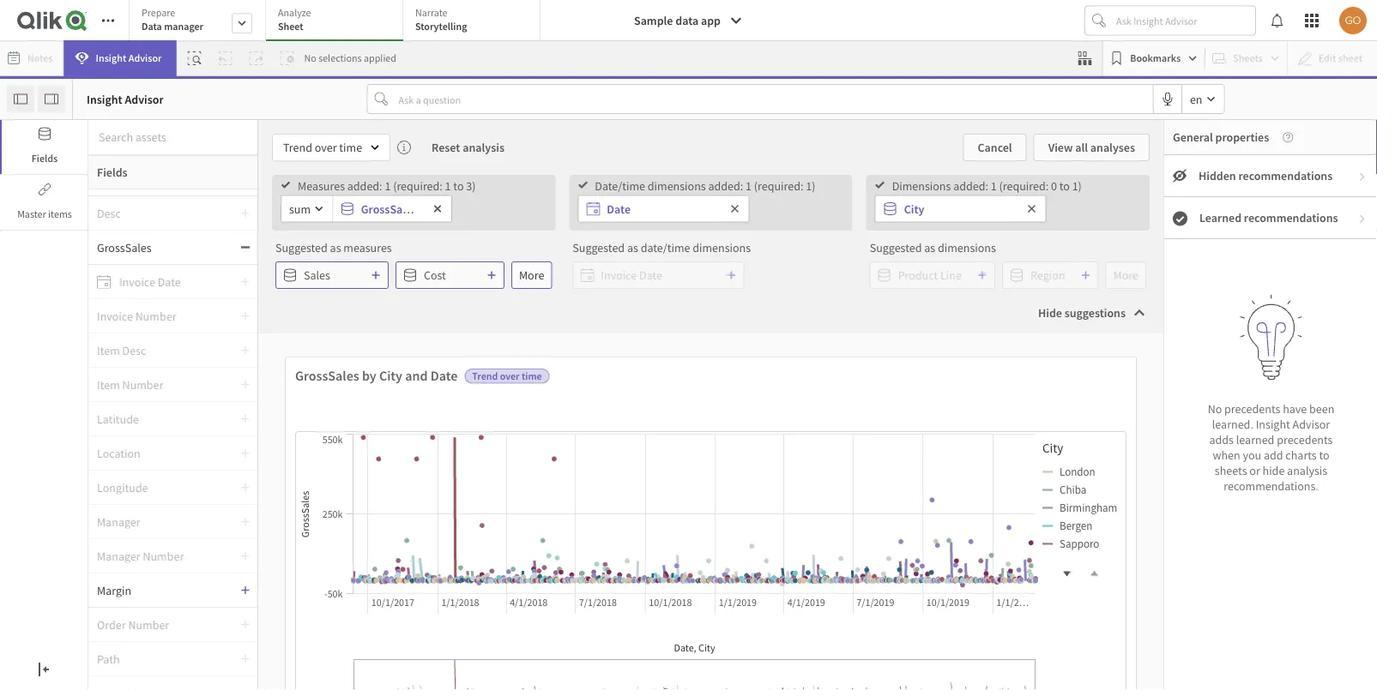 Task type: vqa. For each thing, say whether or not it's contained in the screenshot.
Hidden recommendations
yes



Task type: describe. For each thing, give the bounding box(es) containing it.
add
[[1264, 448, 1283, 463]]

be
[[696, 498, 709, 513]]

grosssales inside button
[[361, 201, 417, 217]]

sales button
[[275, 262, 389, 289]]

recommendations.
[[1224, 478, 1318, 494]]

1 vertical spatial insight advisor
[[87, 91, 164, 107]]

grosssales button inside menu item
[[88, 240, 240, 255]]

bookmarks button
[[1106, 45, 1201, 72]]

sample data app button
[[624, 7, 753, 34]]

1 deselect field image from the left
[[432, 204, 443, 214]]

1 vertical spatial the
[[704, 449, 720, 464]]

to inside to start creating visualizations and build your new sheet.
[[949, 449, 959, 464]]

general properties
[[1173, 130, 1269, 145]]

1 horizontal spatial grosssales button
[[333, 196, 424, 222]]

discover
[[444, 521, 486, 536]]

1 horizontal spatial fields
[[97, 165, 128, 180]]

find
[[602, 449, 624, 464]]

as for measures
[[330, 240, 341, 256]]

saved
[[711, 498, 741, 513]]

new for create
[[890, 414, 915, 431]]

hidden
[[1199, 168, 1236, 184]]

suggestions
[[1064, 305, 1126, 321]]

1 vertical spatial trend over time
[[472, 370, 542, 383]]

sales
[[304, 268, 330, 283]]

insight advisor button
[[64, 40, 176, 76]]

data left using
[[723, 449, 745, 464]]

suggested as measures
[[275, 240, 392, 256]]

0 vertical spatial the
[[466, 414, 486, 431]]

option
[[526, 217, 582, 242]]

data
[[142, 20, 162, 33]]

have
[[638, 414, 668, 431]]

choose
[[432, 217, 496, 242]]

sum button
[[281, 196, 332, 222]]

advisor inside no precedents have been learned. insight advisor adds learned precedents when you add charts to sheets or hide analysis recommendations.
[[1293, 417, 1330, 432]]

learned recommendations
[[1199, 210, 1338, 226]]

1 vertical spatial precedents
[[1277, 432, 1333, 448]]

cancel button
[[963, 134, 1027, 161]]

an
[[500, 217, 521, 242]]

to start creating visualizations and build your new sheet.
[[829, 449, 990, 513]]

any
[[747, 472, 766, 487]]

a
[[671, 414, 678, 431]]

tab list inside 'choose an option below to get started adding to this sheet...' 'application'
[[129, 0, 547, 43]]

sample
[[634, 13, 673, 28]]

create new analytics
[[849, 414, 971, 431]]

time inside popup button
[[339, 140, 362, 155]]

2 vertical spatial insight advisor
[[417, 496, 488, 510]]

advisor down insight advisor dropdown button on the top of the page
[[125, 91, 164, 107]]

measures
[[343, 240, 392, 256]]

margin
[[97, 583, 131, 598]]

1 vertical spatial time
[[522, 370, 542, 383]]

selections
[[318, 51, 362, 65]]

save
[[505, 495, 529, 510]]

get
[[665, 217, 692, 242]]

measures
[[298, 178, 345, 193]]

for
[[481, 472, 495, 487]]

reset analysis button
[[418, 134, 518, 161]]

app
[[701, 13, 721, 28]]

or inside no precedents have been learned. insight advisor adds learned precedents when you add charts to sheets or hide analysis recommendations.
[[1249, 463, 1260, 478]]

help image
[[1269, 132, 1293, 143]]

reset analysis
[[432, 140, 504, 155]]

and inside to start creating visualizations and build your new sheet.
[[943, 474, 962, 490]]

date menu item
[[88, 162, 257, 196]]

2 master items button from the left
[[2, 176, 88, 230]]

Ask Insight Advisor text field
[[1113, 7, 1255, 34]]

recommendations for hidden recommendations
[[1238, 168, 1333, 184]]

0
[[1051, 178, 1057, 193]]

bookmarks
[[1130, 51, 1181, 65]]

new for find
[[627, 449, 648, 464]]

question?
[[681, 414, 739, 431]]

edit
[[888, 450, 907, 464]]

more button
[[511, 262, 552, 289]]

reset
[[432, 140, 460, 155]]

. any found insights can be saved to this sheet.
[[603, 472, 775, 536]]

grosssales inside menu item
[[97, 240, 152, 255]]

applied
[[364, 51, 396, 65]]

hide assets image
[[14, 92, 27, 106]]

to inside . any found insights can be saved to this sheet.
[[743, 498, 754, 513]]

sum
[[289, 201, 311, 217]]

. for save
[[499, 495, 502, 510]]

to inside no precedents have been learned. insight advisor adds learned precedents when you add charts to sheets or hide analysis recommendations.
[[1319, 448, 1330, 463]]

suggested for suggested as measures
[[275, 240, 328, 256]]

master items
[[17, 208, 72, 221]]

below
[[586, 217, 639, 242]]

1 vertical spatial city
[[379, 367, 402, 384]]

2 1 from the left
[[445, 178, 451, 193]]

analysis inside no precedents have been learned. insight advisor adds learned precedents when you add charts to sheets or hide analysis recommendations.
[[1287, 463, 1327, 478]]

data up directly
[[489, 414, 515, 431]]

you inside the "explore your data directly or let qlik generate insights for you with"
[[498, 472, 516, 487]]

2 horizontal spatial this
[[847, 217, 879, 242]]

recommendations for learned recommendations
[[1244, 210, 1338, 226]]

visualizations
[[872, 474, 941, 490]]

smart search image
[[187, 51, 201, 65]]

sheet. for this
[[522, 521, 553, 536]]

insight inside insight advisor dropdown button
[[96, 51, 126, 65]]

view all analyses
[[1048, 140, 1135, 155]]

1 horizontal spatial over
[[500, 370, 520, 383]]

advisor inside dropdown button
[[128, 51, 162, 65]]

by
[[362, 367, 376, 384]]

en button
[[1182, 85, 1224, 113]]

sample data app
[[634, 13, 721, 28]]

0 vertical spatial precedents
[[1224, 401, 1280, 417]]

insights inside the "explore your data directly or let qlik generate insights for you with"
[[440, 472, 479, 487]]

4 1 from the left
[[991, 178, 997, 193]]

0 horizontal spatial fields
[[32, 152, 58, 165]]

suggested for suggested as date/time dimensions
[[573, 240, 625, 256]]

this inside . save any insights you discover to this sheet.
[[501, 521, 520, 536]]

sheets
[[1215, 463, 1247, 478]]

when
[[1213, 448, 1240, 463]]

date/time
[[641, 240, 690, 256]]

added: for suggested as measures
[[347, 178, 382, 193]]

sheet. for new
[[919, 498, 949, 513]]

. save any insights you discover to this sheet.
[[382, 495, 553, 536]]

learned.
[[1212, 417, 1253, 432]]

learned recommendations button
[[1164, 197, 1377, 239]]

directly
[[468, 449, 506, 464]]

suggested for suggested as dimensions
[[870, 240, 922, 256]]

insight inside no precedents have been learned. insight advisor adds learned precedents when you add charts to sheets or hide analysis recommendations.
[[1256, 417, 1290, 432]]

analyses
[[1090, 140, 1135, 155]]

have a question?
[[638, 414, 739, 431]]

advisor up discover
[[452, 496, 488, 510]]

all
[[1075, 140, 1088, 155]]

no for no precedents have been learned. insight advisor adds learned precedents when you add charts to sheets or hide analysis recommendations.
[[1208, 401, 1222, 417]]

gary orlando image
[[1339, 7, 1367, 34]]

your inside to start creating visualizations and build your new sheet.
[[870, 498, 893, 513]]

2 1) from the left
[[1072, 178, 1082, 193]]

start
[[962, 449, 985, 464]]

ask insight advisor
[[643, 473, 731, 487]]

explore for explore the data
[[419, 414, 464, 431]]

over inside popup button
[[315, 140, 337, 155]]

cost
[[424, 268, 446, 283]]

dimensions added: 1 (required: 0 to 1)
[[892, 178, 1082, 193]]

explore your data directly or let qlik generate insights for you with
[[378, 449, 556, 487]]

3)
[[466, 178, 476, 193]]

cancel
[[978, 140, 1012, 155]]

hide suggestions
[[1038, 305, 1126, 321]]

dimensions down city button
[[938, 240, 996, 256]]

date/time dimensions added: 1 (required: 1)
[[595, 178, 815, 193]]

advisor up be
[[696, 473, 731, 487]]

qlik
[[536, 449, 556, 464]]

2 (required: from the left
[[754, 178, 803, 193]]

more
[[519, 268, 544, 283]]

can
[[676, 498, 694, 513]]

dimensions right get
[[693, 240, 751, 256]]



Task type: locate. For each thing, give the bounding box(es) containing it.
grosssales button
[[333, 196, 424, 222], [88, 240, 240, 255]]

sheet.
[[919, 498, 949, 513], [522, 521, 553, 536], [673, 521, 704, 536]]

analysis right reset
[[463, 140, 504, 155]]

analyze
[[278, 6, 311, 19]]

advisor
[[128, 51, 162, 65], [125, 91, 164, 107], [1293, 417, 1330, 432], [696, 473, 731, 487], [452, 496, 488, 510]]

1 horizontal spatial 1)
[[1072, 178, 1082, 193]]

you inside no precedents have been learned. insight advisor adds learned precedents when you add charts to sheets or hide analysis recommendations.
[[1243, 448, 1261, 463]]

suggested down the date button
[[573, 240, 625, 256]]

2 added: from the left
[[708, 178, 743, 193]]

1 vertical spatial .
[[499, 495, 502, 510]]

0 vertical spatial city
[[904, 201, 924, 217]]

trend over time inside popup button
[[283, 140, 362, 155]]

0 horizontal spatial sheet.
[[522, 521, 553, 536]]

1 horizontal spatial city
[[904, 201, 924, 217]]

to left get
[[643, 217, 661, 242]]

3 1 from the left
[[746, 178, 752, 193]]

1 horizontal spatial time
[[522, 370, 542, 383]]

2 horizontal spatial you
[[1243, 448, 1261, 463]]

grosssales button down measures added: 1 (required: 1 to 3)
[[333, 196, 424, 222]]

to left start
[[949, 449, 959, 464]]

new inside to start creating visualizations and build your new sheet.
[[895, 498, 917, 513]]

suggested up "sales"
[[275, 240, 328, 256]]

1 horizontal spatial grosssales
[[295, 367, 359, 384]]

0 vertical spatial grosssales
[[361, 201, 417, 217]]

1)
[[806, 178, 815, 193], [1072, 178, 1082, 193]]

1 horizontal spatial suggested
[[573, 240, 625, 256]]

insights down generate
[[382, 521, 421, 536]]

insight advisor down data
[[96, 51, 162, 65]]

over up explore the data
[[500, 370, 520, 383]]

date button
[[579, 196, 721, 222]]

1 1) from the left
[[806, 178, 815, 193]]

date up explore the data
[[430, 367, 458, 384]]

deselect field image for suggested as dimensions
[[1027, 204, 1037, 214]]

1 vertical spatial you
[[498, 472, 516, 487]]

1 master items button from the left
[[0, 176, 88, 230]]

deselect field image down dimensions added: 1 (required: 0 to 1)
[[1027, 204, 1037, 214]]

0 vertical spatial and
[[405, 367, 428, 384]]

2 horizontal spatial added:
[[953, 178, 988, 193]]

fields button
[[0, 120, 88, 174], [2, 120, 88, 174], [88, 155, 257, 190]]

added: right measures
[[347, 178, 382, 193]]

analyze sheet
[[278, 6, 311, 33]]

. inside . any found insights can be saved to this sheet.
[[742, 472, 745, 487]]

1 horizontal spatial this
[[756, 498, 775, 513]]

2 horizontal spatial as
[[924, 240, 935, 256]]

as for date/time
[[627, 240, 638, 256]]

dimensions up the date button
[[648, 178, 706, 193]]

(required: for suggested as dimensions
[[999, 178, 1049, 193]]

0 horizontal spatial grosssales
[[97, 240, 152, 255]]

3 suggested from the left
[[870, 240, 922, 256]]

generate
[[393, 472, 437, 487]]

recommendations
[[1238, 168, 1333, 184], [1244, 210, 1338, 226]]

time
[[339, 140, 362, 155], [522, 370, 542, 383]]

1 horizontal spatial explore
[[419, 414, 464, 431]]

insights inside . save any insights you discover to this sheet.
[[382, 521, 421, 536]]

hidden recommendations button
[[1164, 155, 1377, 197]]

tab list containing prepare
[[129, 0, 547, 43]]

city right by at left
[[379, 367, 402, 384]]

insights down ask
[[635, 498, 674, 513]]

learned
[[1199, 210, 1242, 226]]

insights left for
[[440, 472, 479, 487]]

0 horizontal spatial suggested
[[275, 240, 328, 256]]

0 vertical spatial explore
[[419, 414, 464, 431]]

0 vertical spatial insight advisor
[[96, 51, 162, 65]]

trend up explore the data
[[472, 370, 498, 383]]

time up let at the bottom left
[[522, 370, 542, 383]]

measures added: 1 (required: 1 to 3)
[[298, 178, 476, 193]]

1 (required: from the left
[[393, 178, 443, 193]]

0 horizontal spatial date
[[430, 367, 458, 384]]

insights left in
[[650, 449, 689, 464]]

the up directly
[[466, 414, 486, 431]]

new down 'visualizations'
[[895, 498, 917, 513]]

trend
[[283, 140, 312, 155], [472, 370, 498, 383]]

data inside sample data app button
[[675, 13, 698, 28]]

1 horizontal spatial (required:
[[754, 178, 803, 193]]

master items button
[[0, 176, 88, 230], [2, 176, 88, 230]]

3 (required: from the left
[[999, 178, 1049, 193]]

ask
[[643, 473, 659, 487]]

date down date/time
[[607, 201, 631, 217]]

narrate
[[415, 6, 447, 19]]

or left let at the bottom left
[[508, 449, 519, 464]]

creating
[[829, 474, 870, 490]]

1 vertical spatial over
[[500, 370, 520, 383]]

adds
[[1209, 432, 1234, 448]]

1 as from the left
[[330, 240, 341, 256]]

city down dimensions
[[904, 201, 924, 217]]

dimensions
[[648, 178, 706, 193], [693, 240, 751, 256], [938, 240, 996, 256]]

grosssales button down date menu item
[[88, 240, 240, 255]]

(required:
[[393, 178, 443, 193], [754, 178, 803, 193], [999, 178, 1049, 193]]

1 vertical spatial and
[[943, 474, 962, 490]]

advisor up charts
[[1293, 417, 1330, 432]]

2 horizontal spatial (required:
[[999, 178, 1049, 193]]

properties
[[1215, 130, 1269, 145]]

fields up master items
[[32, 152, 58, 165]]

3 deselect field image from the left
[[1027, 204, 1037, 214]]

1) up adding
[[806, 178, 815, 193]]

storytelling
[[415, 20, 467, 33]]

your inside the "explore your data directly or let qlik generate insights for you with"
[[418, 449, 441, 464]]

0 vertical spatial trend
[[283, 140, 312, 155]]

1 vertical spatial grosssales
[[97, 240, 152, 255]]

. left save
[[499, 495, 502, 510]]

no for no selections applied
[[304, 51, 316, 65]]

. left any
[[742, 472, 745, 487]]

2 vertical spatial you
[[423, 521, 442, 536]]

1 horizontal spatial analysis
[[1287, 463, 1327, 478]]

trend up measures
[[283, 140, 312, 155]]

analytics
[[918, 414, 971, 431]]

grosssales down measures added: 1 (required: 1 to 3)
[[361, 201, 417, 217]]

precedents up learned
[[1224, 401, 1280, 417]]

trend inside popup button
[[283, 140, 312, 155]]

0 vertical spatial you
[[1243, 448, 1261, 463]]

recommendations down help icon
[[1238, 168, 1333, 184]]

0 vertical spatial time
[[339, 140, 362, 155]]

deselect field image
[[432, 204, 443, 214], [730, 204, 740, 214], [1027, 204, 1037, 214]]

1 vertical spatial explore
[[378, 449, 415, 464]]

0 horizontal spatial city
[[379, 367, 402, 384]]

with
[[519, 472, 541, 487]]

(required: down reset
[[393, 178, 443, 193]]

suggested
[[275, 240, 328, 256], [573, 240, 625, 256], [870, 240, 922, 256]]

to right discover
[[488, 521, 499, 536]]

hide properties image
[[45, 92, 58, 106]]

choose an option below to get started adding to this sheet... application
[[0, 0, 1377, 691]]

0 vertical spatial over
[[315, 140, 337, 155]]

2 as from the left
[[627, 240, 638, 256]]

no precedents have been learned. insight advisor adds learned precedents when you add charts to sheets or hide analysis recommendations.
[[1208, 401, 1334, 494]]

3 as from the left
[[924, 240, 935, 256]]

general
[[1173, 130, 1213, 145]]

and right by at left
[[405, 367, 428, 384]]

new right create
[[890, 414, 915, 431]]

0 vertical spatial your
[[418, 449, 441, 464]]

1 horizontal spatial no
[[1208, 401, 1222, 417]]

1 vertical spatial this
[[756, 498, 775, 513]]

2 horizontal spatial sheet.
[[919, 498, 949, 513]]

grosssales menu item
[[88, 231, 257, 265]]

0 horizontal spatial you
[[423, 521, 442, 536]]

0 horizontal spatial and
[[405, 367, 428, 384]]

tab list
[[129, 0, 547, 43]]

explore for explore your data directly or let qlik generate insights for you with
[[378, 449, 415, 464]]

small image for hidden recommendations
[[1357, 172, 1368, 182]]

(required: left 0
[[999, 178, 1049, 193]]

0 horizontal spatial this
[[501, 521, 520, 536]]

1 vertical spatial grosssales button
[[88, 240, 240, 255]]

insight advisor down insight advisor dropdown button on the top of the page
[[87, 91, 164, 107]]

margin menu item
[[88, 574, 257, 608]]

selections tool image
[[1078, 51, 1092, 65]]

let
[[521, 449, 534, 464]]

0 horizontal spatial explore
[[378, 449, 415, 464]]

1 vertical spatial analysis
[[1287, 463, 1327, 478]]

2 horizontal spatial suggested
[[870, 240, 922, 256]]

1 up measures
[[385, 178, 391, 193]]

or
[[508, 449, 519, 464], [1249, 463, 1260, 478]]

as left date/time
[[627, 240, 638, 256]]

small image for learned recommendations
[[1357, 214, 1368, 224]]

as
[[330, 240, 341, 256], [627, 240, 638, 256], [924, 240, 935, 256]]

2 vertical spatial this
[[501, 521, 520, 536]]

1 horizontal spatial added:
[[708, 178, 743, 193]]

this down any
[[756, 498, 775, 513]]

to right charts
[[1319, 448, 1330, 463]]

sheet
[[909, 450, 935, 464]]

explore up the "explore your data directly or let qlik generate insights for you with"
[[419, 414, 464, 431]]

menu containing grosssales
[[88, 162, 257, 690]]

1 added: from the left
[[347, 178, 382, 193]]

2 deselect field image from the left
[[730, 204, 740, 214]]

0 vertical spatial date
[[607, 201, 631, 217]]

analysis right the hide
[[1287, 463, 1327, 478]]

0 horizontal spatial or
[[508, 449, 519, 464]]

grosssales left by at left
[[295, 367, 359, 384]]

no left selections
[[304, 51, 316, 65]]

date
[[607, 201, 631, 217], [430, 367, 458, 384]]

fields down "search assets" text box
[[97, 165, 128, 180]]

added: up city button
[[953, 178, 988, 193]]

0 horizontal spatial no
[[304, 51, 316, 65]]

added: for suggested as dimensions
[[953, 178, 988, 193]]

the right in
[[704, 449, 720, 464]]

1 suggested from the left
[[275, 240, 328, 256]]

2 horizontal spatial grosssales
[[361, 201, 417, 217]]

grosssales
[[361, 201, 417, 217], [97, 240, 152, 255], [295, 367, 359, 384]]

found
[[603, 498, 632, 513]]

over
[[315, 140, 337, 155], [500, 370, 520, 383]]

to right adding
[[825, 217, 843, 242]]

. for any
[[742, 472, 745, 487]]

0 horizontal spatial grosssales button
[[88, 240, 240, 255]]

trend over time up explore the data
[[472, 370, 542, 383]]

2 suggested from the left
[[573, 240, 625, 256]]

suggested down city button
[[870, 240, 922, 256]]

0 horizontal spatial as
[[330, 240, 341, 256]]

date/time
[[595, 178, 645, 193]]

2 horizontal spatial deselect field image
[[1027, 204, 1037, 214]]

narrate storytelling
[[415, 6, 467, 33]]

advisor down data
[[128, 51, 162, 65]]

menu inside 'choose an option below to get started adding to this sheet...' 'application'
[[88, 162, 257, 690]]

trend over time up measures
[[283, 140, 362, 155]]

the
[[466, 414, 486, 431], [704, 449, 720, 464]]

learned
[[1236, 432, 1274, 448]]

0 horizontal spatial trend over time
[[283, 140, 362, 155]]

1 horizontal spatial as
[[627, 240, 638, 256]]

1 1 from the left
[[385, 178, 391, 193]]

1 horizontal spatial and
[[943, 474, 962, 490]]

1 up started
[[746, 178, 752, 193]]

insights inside . any found insights can be saved to this sheet.
[[635, 498, 674, 513]]

1 horizontal spatial deselect field image
[[730, 204, 740, 214]]

or left the hide
[[1249, 463, 1260, 478]]

sheet
[[278, 20, 303, 33]]

sheet. inside . save any insights you discover to this sheet.
[[522, 521, 553, 536]]

city inside button
[[904, 201, 924, 217]]

this inside . any found insights can be saved to this sheet.
[[756, 498, 775, 513]]

0 horizontal spatial your
[[418, 449, 441, 464]]

or inside the "explore your data directly or let qlik generate insights for you with"
[[508, 449, 519, 464]]

data inside the "explore your data directly or let qlik generate insights for you with"
[[443, 449, 465, 464]]

explore up generate
[[378, 449, 415, 464]]

. inside . save any insights you discover to this sheet.
[[499, 495, 502, 510]]

1 horizontal spatial you
[[498, 472, 516, 487]]

sheet. inside . any found insights can be saved to this sheet.
[[673, 521, 704, 536]]

any
[[531, 495, 549, 510]]

1 vertical spatial recommendations
[[1244, 210, 1338, 226]]

1 horizontal spatial .
[[742, 472, 745, 487]]

1 horizontal spatial trend
[[472, 370, 498, 383]]

small image
[[1357, 172, 1368, 182], [1173, 211, 1187, 226], [1357, 214, 1368, 224]]

use
[[835, 449, 856, 464]]

over up measures
[[315, 140, 337, 155]]

been
[[1309, 401, 1334, 417]]

0 horizontal spatial added:
[[347, 178, 382, 193]]

1 horizontal spatial your
[[870, 498, 893, 513]]

master
[[17, 208, 46, 221]]

you right for
[[498, 472, 516, 487]]

1 vertical spatial trend
[[472, 370, 498, 383]]

grosssales down date menu item
[[97, 240, 152, 255]]

view disabled image
[[1173, 169, 1187, 183]]

and
[[405, 367, 428, 384], [943, 474, 962, 490]]

dimensions
[[892, 178, 951, 193]]

suggested as dimensions
[[870, 240, 996, 256]]

have
[[1283, 401, 1307, 417]]

0 vertical spatial new
[[890, 414, 915, 431]]

1 horizontal spatial trend over time
[[472, 370, 542, 383]]

new
[[890, 414, 915, 431], [627, 449, 648, 464], [895, 498, 917, 513]]

insight advisor
[[96, 51, 162, 65], [87, 91, 164, 107], [417, 496, 488, 510]]

your down 'visualizations'
[[870, 498, 893, 513]]

you inside . save any insights you discover to this sheet.
[[423, 521, 442, 536]]

time up measures
[[339, 140, 362, 155]]

explore inside the "explore your data directly or let qlik generate insights for you with"
[[378, 449, 415, 464]]

view
[[1048, 140, 1073, 155]]

0 horizontal spatial (required:
[[393, 178, 443, 193]]

precedents down "have"
[[1277, 432, 1333, 448]]

menu
[[88, 162, 257, 690]]

trend over time
[[283, 140, 362, 155], [472, 370, 542, 383]]

deselect field image for suggested as date/time dimensions
[[730, 204, 740, 214]]

0 horizontal spatial time
[[339, 140, 362, 155]]

insight
[[96, 51, 126, 65], [87, 91, 122, 107], [1256, 417, 1290, 432], [662, 473, 694, 487], [417, 496, 450, 510]]

1 vertical spatial your
[[870, 498, 893, 513]]

recommendations down hidden recommendations button
[[1244, 210, 1338, 226]]

your up generate
[[418, 449, 441, 464]]

0 vertical spatial this
[[847, 217, 879, 242]]

find new insights in the data using
[[602, 449, 775, 464]]

1 horizontal spatial sheet.
[[673, 521, 704, 536]]

manager
[[164, 20, 203, 33]]

1) right 0
[[1072, 178, 1082, 193]]

analysis inside 'button'
[[463, 140, 504, 155]]

no up adds
[[1208, 401, 1222, 417]]

data left directly
[[443, 449, 465, 464]]

no selections applied
[[304, 51, 396, 65]]

view all analyses button
[[1034, 134, 1150, 161]]

in
[[692, 449, 701, 464]]

to
[[453, 178, 464, 193], [1059, 178, 1070, 193], [643, 217, 661, 242], [825, 217, 843, 242], [1319, 448, 1330, 463], [949, 449, 959, 464], [743, 498, 754, 513], [488, 521, 499, 536]]

explore
[[419, 414, 464, 431], [378, 449, 415, 464]]

2 vertical spatial new
[[895, 498, 917, 513]]

(required: for suggested as measures
[[393, 178, 443, 193]]

hide
[[1038, 305, 1062, 321]]

explore the data
[[419, 414, 515, 431]]

Ask a question text field
[[395, 85, 1153, 113]]

0 vertical spatial no
[[304, 51, 316, 65]]

new right find on the bottom of page
[[627, 449, 648, 464]]

0 vertical spatial grosssales button
[[333, 196, 424, 222]]

this down save
[[501, 521, 520, 536]]

to left 3)
[[453, 178, 464, 193]]

as down city button
[[924, 240, 935, 256]]

1 horizontal spatial the
[[704, 449, 720, 464]]

0 vertical spatial analysis
[[463, 140, 504, 155]]

build
[[965, 474, 990, 490]]

0 vertical spatial recommendations
[[1238, 168, 1333, 184]]

0 horizontal spatial 1)
[[806, 178, 815, 193]]

sheet. inside to start creating visualizations and build your new sheet.
[[919, 498, 949, 513]]

to right saved
[[743, 498, 754, 513]]

deselect field image up started
[[730, 204, 740, 214]]

you left add
[[1243, 448, 1261, 463]]

insight advisor up discover
[[417, 496, 488, 510]]

added: up started
[[708, 178, 743, 193]]

and left build
[[943, 474, 962, 490]]

1 vertical spatial new
[[627, 449, 648, 464]]

1 down cancel button
[[991, 178, 997, 193]]

you left discover
[[423, 521, 442, 536]]

data left app
[[675, 13, 698, 28]]

1 left 3)
[[445, 178, 451, 193]]

(required: up adding
[[754, 178, 803, 193]]

Search assets text field
[[88, 122, 257, 153]]

started
[[696, 217, 757, 242]]

0 horizontal spatial deselect field image
[[432, 204, 443, 214]]

2 vertical spatial grosssales
[[295, 367, 359, 384]]

no inside no precedents have been learned. insight advisor adds learned precedents when you add charts to sheets or hide analysis recommendations.
[[1208, 401, 1222, 417]]

.
[[742, 472, 745, 487], [499, 495, 502, 510]]

as up sales button
[[330, 240, 341, 256]]

sheet. down any
[[522, 521, 553, 536]]

trend over time button
[[272, 134, 390, 161]]

sheet. down 'visualizations'
[[919, 498, 949, 513]]

0 horizontal spatial trend
[[283, 140, 312, 155]]

1 vertical spatial date
[[430, 367, 458, 384]]

as for dimensions
[[924, 240, 935, 256]]

to right 0
[[1059, 178, 1070, 193]]

insight advisor inside dropdown button
[[96, 51, 162, 65]]

prepare
[[142, 6, 175, 19]]

hide suggestions button
[[1024, 299, 1157, 327]]

1 horizontal spatial date
[[607, 201, 631, 217]]

0 horizontal spatial over
[[315, 140, 337, 155]]

this left the 'sheet...'
[[847, 217, 879, 242]]

deselect field image up choose
[[432, 204, 443, 214]]

3 added: from the left
[[953, 178, 988, 193]]

sheet. down 'can'
[[673, 521, 704, 536]]

data
[[675, 13, 698, 28], [489, 414, 515, 431], [443, 449, 465, 464], [723, 449, 745, 464]]

0 horizontal spatial .
[[499, 495, 502, 510]]

date inside button
[[607, 201, 631, 217]]

1 vertical spatial no
[[1208, 401, 1222, 417]]

to inside . save any insights you discover to this sheet.
[[488, 521, 499, 536]]



